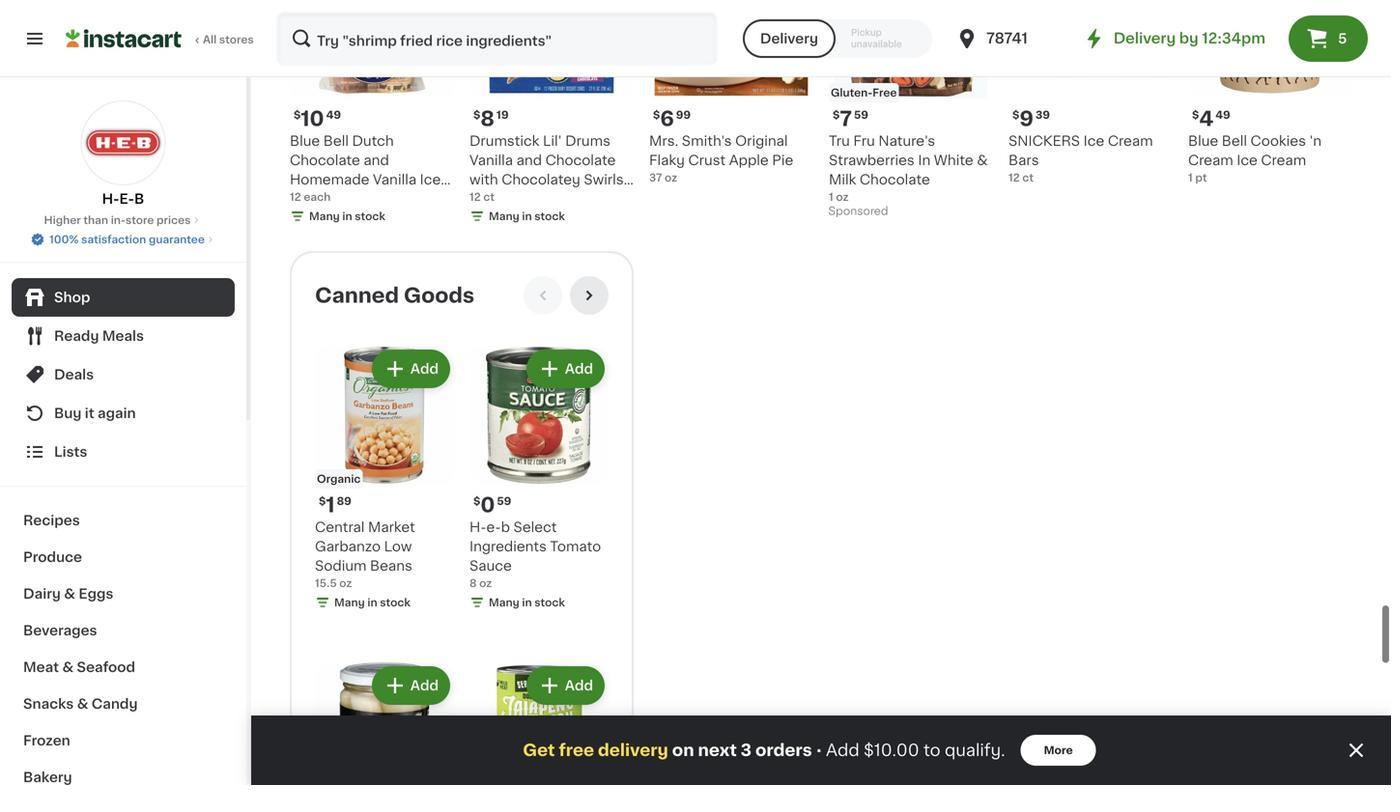 Task type: describe. For each thing, give the bounding box(es) containing it.
mrs.
[[649, 134, 679, 148]]

all stores
[[203, 34, 254, 45]]

service type group
[[743, 19, 933, 58]]

shop link
[[12, 278, 235, 317]]

next
[[698, 743, 737, 759]]

prices
[[157, 215, 191, 226]]

dairy
[[23, 588, 61, 601]]

recipes link
[[12, 502, 235, 539]]

central market garbanzo low sodium beans 15.5 oz
[[315, 521, 415, 589]]

market
[[368, 521, 415, 534]]

in for 10
[[342, 211, 352, 222]]

0 horizontal spatial ct
[[484, 192, 495, 203]]

pie
[[772, 154, 794, 167]]

cream inside blue bell dutch chocolate and homemade vanilla ice cream cups
[[290, 192, 335, 206]]

original
[[735, 134, 788, 148]]

89
[[337, 496, 351, 507]]

many for 1
[[334, 598, 365, 608]]

49 for 4
[[1216, 110, 1231, 120]]

pt
[[1196, 173, 1207, 183]]

sponsored badge image
[[829, 206, 888, 217]]

100% satisfaction guarantee
[[49, 234, 205, 245]]

guarantee
[[149, 234, 205, 245]]

ingredients
[[470, 540, 547, 554]]

snacks & candy link
[[12, 686, 235, 723]]

delivery
[[598, 743, 669, 759]]

cream inside snickers ice cream bars 12 ct
[[1108, 134, 1153, 148]]

$ 9 39
[[1013, 109, 1050, 129]]

many in stock for 10
[[309, 211, 385, 222]]

$ 10 49
[[294, 109, 341, 129]]

12 for 8
[[470, 192, 481, 203]]

cups
[[338, 192, 374, 206]]

by
[[1180, 31, 1199, 45]]

buy it again
[[54, 407, 136, 420]]

78741 button
[[956, 12, 1072, 66]]

h-e-b
[[102, 192, 144, 206]]

19
[[497, 110, 509, 120]]

instacart logo image
[[66, 27, 182, 50]]

ice inside blue bell cookies 'n cream ice cream 1 pt
[[1237, 154, 1258, 167]]

garbanzo
[[315, 540, 381, 554]]

e-
[[119, 192, 134, 206]]

& for candy
[[77, 698, 88, 711]]

12 each
[[290, 192, 331, 203]]

get free delivery on next 3 orders • add $10.00 to qualify.
[[523, 743, 1006, 759]]

6
[[660, 109, 674, 129]]

12 for 10
[[290, 192, 301, 203]]

meat
[[23, 661, 59, 675]]

15.5
[[315, 578, 337, 589]]

and for 10
[[364, 154, 389, 167]]

0 horizontal spatial 1
[[326, 495, 335, 516]]

many for 10
[[309, 211, 340, 222]]

bakery link
[[12, 760, 235, 786]]

100% satisfaction guarantee button
[[30, 228, 216, 247]]

snacks
[[23, 698, 74, 711]]

tomato
[[550, 540, 601, 554]]

and for 8
[[517, 154, 542, 167]]

tru fru nature's strawberries in white & milk chocolate 1 oz
[[829, 134, 988, 203]]

deals link
[[12, 356, 235, 394]]

to
[[924, 743, 941, 759]]

canned goods
[[315, 286, 475, 306]]

b
[[134, 192, 144, 206]]

swirls
[[584, 173, 624, 187]]

$ for 6
[[653, 110, 660, 120]]

cream down "cookies"
[[1261, 154, 1307, 167]]

vanilla inside drumstick lil' drums vanilla and chocolate with chocolatey swirls sundae cones
[[470, 154, 513, 167]]

9
[[1020, 109, 1034, 129]]

$ 6 99
[[653, 109, 691, 129]]

$ for 10
[[294, 110, 301, 120]]

gluten-
[[831, 88, 873, 98]]

12:34pm
[[1202, 31, 1266, 45]]

produce
[[23, 551, 82, 564]]

again
[[98, 407, 136, 420]]

select
[[514, 521, 557, 534]]

more
[[1044, 746, 1073, 756]]

5 button
[[1289, 15, 1368, 62]]

mrs. smith's original flaky crust apple pie 37 oz
[[649, 134, 794, 183]]

ice inside blue bell dutch chocolate and homemade vanilla ice cream cups
[[420, 173, 441, 187]]

& for eggs
[[64, 588, 75, 601]]

12 ct
[[470, 192, 495, 203]]

fru
[[854, 134, 875, 148]]

snacks & candy
[[23, 698, 138, 711]]

sodium
[[315, 560, 367, 573]]

meals
[[102, 330, 144, 343]]

stock for 8
[[535, 211, 565, 222]]

white
[[934, 154, 974, 167]]

delivery by 12:34pm
[[1114, 31, 1266, 45]]

h- for e-
[[470, 521, 487, 534]]

snickers ice cream bars 12 ct
[[1009, 134, 1153, 183]]

than
[[83, 215, 108, 226]]

ice inside snickers ice cream bars 12 ct
[[1084, 134, 1105, 148]]

candy
[[92, 698, 138, 711]]

cream up pt
[[1189, 154, 1234, 167]]

central
[[315, 521, 365, 534]]

produce link
[[12, 539, 235, 576]]

in for 0
[[522, 598, 532, 608]]

goods
[[404, 286, 475, 306]]

in for 1
[[368, 598, 377, 608]]

canned goods link
[[315, 284, 475, 307]]

bell for cookies
[[1222, 134, 1247, 148]]

delivery by 12:34pm link
[[1083, 27, 1266, 50]]

h- for e-
[[102, 192, 119, 206]]

more button
[[1021, 735, 1097, 766]]

4
[[1200, 109, 1214, 129]]

milk
[[829, 173, 857, 187]]

lists
[[54, 445, 87, 459]]

7
[[840, 109, 852, 129]]

$10.00
[[864, 743, 920, 759]]

recipes
[[23, 514, 80, 528]]

$ 4 49
[[1192, 109, 1231, 129]]

frozen link
[[12, 723, 235, 760]]

sundae
[[470, 192, 521, 206]]



Task type: locate. For each thing, give the bounding box(es) containing it.
& left eggs
[[64, 588, 75, 601]]

oz
[[665, 173, 678, 183], [836, 192, 849, 203], [339, 578, 352, 589], [479, 578, 492, 589]]

49 inside $ 10 49
[[326, 110, 341, 120]]

2 horizontal spatial 12
[[1009, 173, 1020, 183]]

blue for blue bell cookies 'n cream ice cream 1 pt
[[1189, 134, 1219, 148]]

0 vertical spatial vanilla
[[470, 154, 513, 167]]

1 horizontal spatial chocolate
[[546, 154, 616, 167]]

many in stock down cones
[[489, 211, 565, 222]]

many for 0
[[489, 598, 520, 608]]

deals
[[54, 368, 94, 382]]

b
[[501, 521, 510, 534]]

'n
[[1310, 134, 1322, 148]]

1 vertical spatial ct
[[484, 192, 495, 203]]

& left candy
[[77, 698, 88, 711]]

seafood
[[77, 661, 135, 675]]

free
[[873, 88, 897, 98]]

Search field
[[278, 14, 716, 64]]

$ inside the $ 7 59
[[833, 110, 840, 120]]

1 horizontal spatial 59
[[854, 110, 869, 120]]

1 horizontal spatial 8
[[481, 109, 495, 129]]

12 down with on the top of the page
[[470, 192, 481, 203]]

drumstick lil' drums vanilla and chocolate with chocolatey swirls sundae cones
[[470, 134, 624, 206]]

1 49 from the left
[[326, 110, 341, 120]]

oz inside tru fru nature's strawberries in white & milk chocolate 1 oz
[[836, 192, 849, 203]]

12 inside snickers ice cream bars 12 ct
[[1009, 173, 1020, 183]]

delivery inside button
[[760, 32, 818, 45]]

homemade
[[290, 173, 370, 187]]

in down h-e-b select ingredients tomato sauce 8 oz
[[522, 598, 532, 608]]

low
[[384, 540, 412, 554]]

$ for 8
[[474, 110, 481, 120]]

& inside tru fru nature's strawberries in white & milk chocolate 1 oz
[[977, 154, 988, 167]]

in for 8
[[522, 211, 532, 222]]

stock down cones
[[535, 211, 565, 222]]

bars
[[1009, 154, 1039, 167]]

2 vertical spatial ice
[[420, 173, 441, 187]]

$ up pt
[[1192, 110, 1200, 120]]

and down 'dutch'
[[364, 154, 389, 167]]

$ for 9
[[1013, 110, 1020, 120]]

8 left 19
[[481, 109, 495, 129]]

blue
[[290, 134, 320, 148], [1189, 134, 1219, 148]]

1 inside tru fru nature's strawberries in white & milk chocolate 1 oz
[[829, 192, 834, 203]]

gluten-free
[[831, 88, 897, 98]]

$ inside $ 1 89
[[319, 496, 326, 507]]

chocolate up homemade
[[290, 154, 360, 167]]

chocolate inside drumstick lil' drums vanilla and chocolate with chocolatey swirls sundae cones
[[546, 154, 616, 167]]

1 horizontal spatial blue
[[1189, 134, 1219, 148]]

& right white
[[977, 154, 988, 167]]

& right meat
[[62, 661, 74, 675]]

oz inside central market garbanzo low sodium beans 15.5 oz
[[339, 578, 352, 589]]

59 for 0
[[497, 496, 511, 507]]

$ left 89
[[319, 496, 326, 507]]

oz inside mrs. smith's original flaky crust apple pie 37 oz
[[665, 173, 678, 183]]

many for 8
[[489, 211, 520, 222]]

and
[[364, 154, 389, 167], [517, 154, 542, 167]]

oz right 37 in the top of the page
[[665, 173, 678, 183]]

chocolate inside tru fru nature's strawberries in white & milk chocolate 1 oz
[[860, 173, 930, 187]]

$ inside $ 9 39
[[1013, 110, 1020, 120]]

stock down "cups"
[[355, 211, 385, 222]]

oz down sodium
[[339, 578, 352, 589]]

$ up "ingredients"
[[474, 496, 481, 507]]

0 horizontal spatial 12
[[290, 192, 301, 203]]

product group
[[829, 0, 993, 222], [315, 346, 454, 615], [470, 346, 609, 615], [315, 663, 454, 786], [470, 663, 609, 786]]

1 horizontal spatial delivery
[[1114, 31, 1176, 45]]

0 vertical spatial 8
[[481, 109, 495, 129]]

ct inside snickers ice cream bars 12 ct
[[1023, 173, 1034, 183]]

in down beans
[[368, 598, 377, 608]]

cream
[[1108, 134, 1153, 148], [1189, 154, 1234, 167], [1261, 154, 1307, 167], [290, 192, 335, 206]]

8 down sauce
[[470, 578, 477, 589]]

ready meals link
[[12, 317, 235, 356]]

blue down 10
[[290, 134, 320, 148]]

dairy & eggs link
[[12, 576, 235, 613]]

ice right snickers
[[1084, 134, 1105, 148]]

1 horizontal spatial and
[[517, 154, 542, 167]]

sauce
[[470, 560, 512, 573]]

many down sundae
[[489, 211, 520, 222]]

0 vertical spatial 59
[[854, 110, 869, 120]]

and inside blue bell dutch chocolate and homemade vanilla ice cream cups
[[364, 154, 389, 167]]

stores
[[219, 34, 254, 45]]

and inside drumstick lil' drums vanilla and chocolate with chocolatey swirls sundae cones
[[517, 154, 542, 167]]

h-e-b logo image
[[81, 100, 166, 186]]

stock for 0
[[535, 598, 565, 608]]

bell down $ 10 49
[[324, 134, 349, 148]]

get
[[523, 743, 555, 759]]

$ left 99
[[653, 110, 660, 120]]

product group containing 1
[[315, 346, 454, 615]]

1 down milk
[[829, 192, 834, 203]]

59 inside $ 0 59
[[497, 496, 511, 507]]

1 and from the left
[[364, 154, 389, 167]]

bell inside blue bell cookies 'n cream ice cream 1 pt
[[1222, 134, 1247, 148]]

2 vertical spatial 1
[[326, 495, 335, 516]]

each
[[304, 192, 331, 203]]

0 horizontal spatial 59
[[497, 496, 511, 507]]

tru
[[829, 134, 850, 148]]

chocolate down strawberries
[[860, 173, 930, 187]]

in down cones
[[522, 211, 532, 222]]

bell down $ 4 49
[[1222, 134, 1247, 148]]

2 49 from the left
[[1216, 110, 1231, 120]]

1 horizontal spatial 1
[[829, 192, 834, 203]]

99
[[676, 110, 691, 120]]

blue for blue bell dutch chocolate and homemade vanilla ice cream cups
[[290, 134, 320, 148]]

1 left 89
[[326, 495, 335, 516]]

product group containing 7
[[829, 0, 993, 222]]

in down "cups"
[[342, 211, 352, 222]]

ice left with on the top of the page
[[420, 173, 441, 187]]

ice
[[1084, 134, 1105, 148], [1237, 154, 1258, 167], [420, 173, 441, 187]]

ready meals button
[[12, 317, 235, 356]]

0 vertical spatial ice
[[1084, 134, 1105, 148]]

1 horizontal spatial ice
[[1084, 134, 1105, 148]]

meat & seafood
[[23, 661, 135, 675]]

chocolatey
[[502, 173, 581, 187]]

0 horizontal spatial 8
[[470, 578, 477, 589]]

59 inside the $ 7 59
[[854, 110, 869, 120]]

1 vertical spatial h-
[[470, 521, 487, 534]]

stock down h-e-b select ingredients tomato sauce 8 oz
[[535, 598, 565, 608]]

$ left 39
[[1013, 110, 1020, 120]]

dairy & eggs
[[23, 588, 113, 601]]

1 blue from the left
[[290, 134, 320, 148]]

blue inside blue bell dutch chocolate and homemade vanilla ice cream cups
[[290, 134, 320, 148]]

0 horizontal spatial ice
[[420, 173, 441, 187]]

with
[[470, 173, 498, 187]]

vanilla up with on the top of the page
[[470, 154, 513, 167]]

59 right 7
[[854, 110, 869, 120]]

shop
[[54, 291, 90, 304]]

1 left pt
[[1189, 173, 1193, 183]]

49 right the 4
[[1216, 110, 1231, 120]]

$ for 1
[[319, 496, 326, 507]]

None search field
[[276, 12, 718, 66]]

$ for 4
[[1192, 110, 1200, 120]]

cream down homemade
[[290, 192, 335, 206]]

1 vertical spatial 8
[[470, 578, 477, 589]]

ct
[[1023, 173, 1034, 183], [484, 192, 495, 203]]

1 vertical spatial ice
[[1237, 154, 1258, 167]]

delivery for delivery
[[760, 32, 818, 45]]

on
[[672, 743, 694, 759]]

0 vertical spatial h-
[[102, 192, 119, 206]]

oz down milk
[[836, 192, 849, 203]]

many in stock for 1
[[334, 598, 411, 608]]

vanilla inside blue bell dutch chocolate and homemade vanilla ice cream cups
[[373, 173, 417, 187]]

ice down "cookies"
[[1237, 154, 1258, 167]]

0 horizontal spatial blue
[[290, 134, 320, 148]]

oz down sauce
[[479, 578, 492, 589]]

stock down beans
[[380, 598, 411, 608]]

in-
[[111, 215, 126, 226]]

$ 1 89
[[319, 495, 351, 516]]

$ inside $ 8 19
[[474, 110, 481, 120]]

$ left 19
[[474, 110, 481, 120]]

qualify.
[[945, 743, 1006, 759]]

delivery for delivery by 12:34pm
[[1114, 31, 1176, 45]]

organic
[[317, 474, 361, 485]]

59 right 0 on the left bottom of the page
[[497, 496, 511, 507]]

add inside treatment tracker modal dialog
[[826, 743, 860, 759]]

12 left each
[[290, 192, 301, 203]]

satisfaction
[[81, 234, 146, 245]]

bell inside blue bell dutch chocolate and homemade vanilla ice cream cups
[[324, 134, 349, 148]]

0 horizontal spatial and
[[364, 154, 389, 167]]

•
[[816, 743, 822, 758]]

chocolate down drums
[[546, 154, 616, 167]]

$ inside $ 0 59
[[474, 496, 481, 507]]

many
[[309, 211, 340, 222], [489, 211, 520, 222], [334, 598, 365, 608], [489, 598, 520, 608]]

0 horizontal spatial h-
[[102, 192, 119, 206]]

many in stock for 0
[[489, 598, 565, 608]]

ct down bars
[[1023, 173, 1034, 183]]

2 blue from the left
[[1189, 134, 1219, 148]]

$ up homemade
[[294, 110, 301, 120]]

many down sauce
[[489, 598, 520, 608]]

h- up higher than in-store prices on the top
[[102, 192, 119, 206]]

and up the chocolatey
[[517, 154, 542, 167]]

49 right 10
[[326, 110, 341, 120]]

2 and from the left
[[517, 154, 542, 167]]

1 vertical spatial 1
[[829, 192, 834, 203]]

5
[[1339, 32, 1347, 45]]

$ inside $ 10 49
[[294, 110, 301, 120]]

blue bell cookies 'n cream ice cream 1 pt
[[1189, 134, 1322, 183]]

1 vertical spatial vanilla
[[373, 173, 417, 187]]

treatment tracker modal dialog
[[251, 716, 1392, 786]]

h-e-b link
[[81, 100, 166, 209]]

dutch
[[352, 134, 394, 148]]

beans
[[370, 560, 412, 573]]

37
[[649, 173, 662, 183]]

49 for 10
[[326, 110, 341, 120]]

in
[[342, 211, 352, 222], [522, 211, 532, 222], [368, 598, 377, 608], [522, 598, 532, 608]]

it
[[85, 407, 94, 420]]

higher than in-store prices link
[[44, 213, 202, 228]]

0 horizontal spatial 49
[[326, 110, 341, 120]]

blue bell dutch chocolate and homemade vanilla ice cream cups
[[290, 134, 441, 206]]

59 for 7
[[854, 110, 869, 120]]

bell for dutch
[[324, 134, 349, 148]]

2 horizontal spatial chocolate
[[860, 173, 930, 187]]

$ inside $ 6 99
[[653, 110, 660, 120]]

0 horizontal spatial vanilla
[[373, 173, 417, 187]]

blue inside blue bell cookies 'n cream ice cream 1 pt
[[1189, 134, 1219, 148]]

$ for 0
[[474, 496, 481, 507]]

h- inside h-e-b select ingredients tomato sauce 8 oz
[[470, 521, 487, 534]]

1 horizontal spatial bell
[[1222, 134, 1247, 148]]

vanilla up "cups"
[[373, 173, 417, 187]]

chocolate
[[290, 154, 360, 167], [546, 154, 616, 167], [860, 173, 930, 187]]

0 vertical spatial ct
[[1023, 173, 1034, 183]]

h- down 0 on the left bottom of the page
[[470, 521, 487, 534]]

stock for 10
[[355, 211, 385, 222]]

cream right snickers
[[1108, 134, 1153, 148]]

many down 15.5
[[334, 598, 365, 608]]

1 horizontal spatial ct
[[1023, 173, 1034, 183]]

strawberries
[[829, 154, 915, 167]]

$ up the tru
[[833, 110, 840, 120]]

chocolate inside blue bell dutch chocolate and homemade vanilla ice cream cups
[[290, 154, 360, 167]]

1 vertical spatial 59
[[497, 496, 511, 507]]

nature's
[[879, 134, 936, 148]]

1 bell from the left
[[324, 134, 349, 148]]

1 horizontal spatial 12
[[470, 192, 481, 203]]

ct down with on the top of the page
[[484, 192, 495, 203]]

12
[[1009, 173, 1020, 183], [290, 192, 301, 203], [470, 192, 481, 203]]

free
[[559, 743, 594, 759]]

drumstick
[[470, 134, 540, 148]]

product group containing 0
[[470, 346, 609, 615]]

many in stock down "cups"
[[309, 211, 385, 222]]

1 inside blue bell cookies 'n cream ice cream 1 pt
[[1189, 173, 1193, 183]]

2 horizontal spatial 1
[[1189, 173, 1193, 183]]

0 vertical spatial 1
[[1189, 173, 1193, 183]]

&
[[977, 154, 988, 167], [64, 588, 75, 601], [62, 661, 74, 675], [77, 698, 88, 711]]

2 bell from the left
[[1222, 134, 1247, 148]]

many in stock down h-e-b select ingredients tomato sauce 8 oz
[[489, 598, 565, 608]]

1 horizontal spatial vanilla
[[470, 154, 513, 167]]

many in stock
[[309, 211, 385, 222], [489, 211, 565, 222], [334, 598, 411, 608], [489, 598, 565, 608]]

many down each
[[309, 211, 340, 222]]

$
[[294, 110, 301, 120], [474, 110, 481, 120], [653, 110, 660, 120], [833, 110, 840, 120], [1013, 110, 1020, 120], [1192, 110, 1200, 120], [319, 496, 326, 507], [474, 496, 481, 507]]

1 horizontal spatial 49
[[1216, 110, 1231, 120]]

0 horizontal spatial bell
[[324, 134, 349, 148]]

apple
[[729, 154, 769, 167]]

cones
[[525, 192, 569, 206]]

39
[[1036, 110, 1050, 120]]

8 inside h-e-b select ingredients tomato sauce 8 oz
[[470, 578, 477, 589]]

49 inside $ 4 49
[[1216, 110, 1231, 120]]

12 down bars
[[1009, 173, 1020, 183]]

many in stock for 8
[[489, 211, 565, 222]]

2 horizontal spatial ice
[[1237, 154, 1258, 167]]

ready
[[54, 330, 99, 343]]

0 horizontal spatial chocolate
[[290, 154, 360, 167]]

many in stock down beans
[[334, 598, 411, 608]]

0 horizontal spatial delivery
[[760, 32, 818, 45]]

stock for 1
[[380, 598, 411, 608]]

blue down the 4
[[1189, 134, 1219, 148]]

oz inside h-e-b select ingredients tomato sauce 8 oz
[[479, 578, 492, 589]]

higher than in-store prices
[[44, 215, 191, 226]]

crust
[[689, 154, 726, 167]]

& for seafood
[[62, 661, 74, 675]]

$ for 7
[[833, 110, 840, 120]]

$ inside $ 4 49
[[1192, 110, 1200, 120]]

add button
[[374, 352, 448, 387], [528, 352, 603, 387], [374, 669, 448, 704], [528, 669, 603, 704]]

1 horizontal spatial h-
[[470, 521, 487, 534]]



Task type: vqa. For each thing, say whether or not it's contained in the screenshot.
24 to the bottom
no



